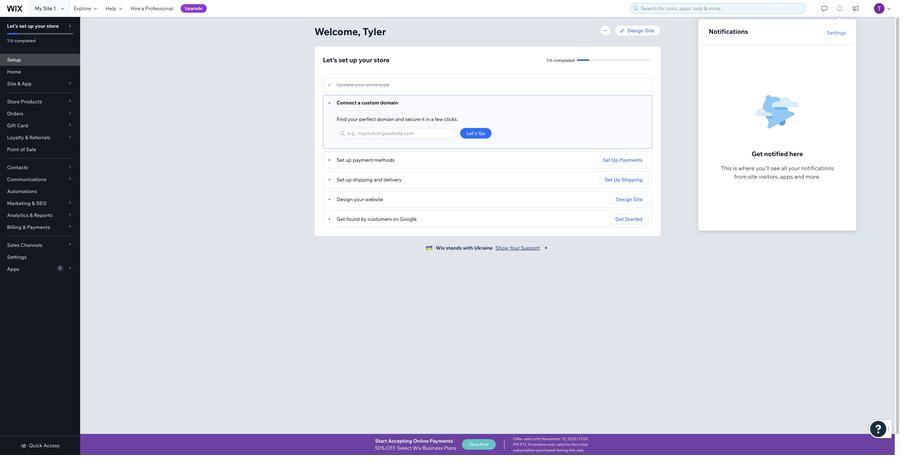 Task type: vqa. For each thing, say whether or not it's contained in the screenshot.
"channels"
yes



Task type: locate. For each thing, give the bounding box(es) containing it.
loyalty & referrals button
[[0, 132, 80, 144]]

started
[[626, 216, 643, 222]]

set inside button
[[605, 177, 613, 183]]

sale.
[[577, 448, 585, 453]]

set for set up shipping and delivery
[[337, 177, 345, 183]]

0 vertical spatial settings
[[827, 29, 847, 36]]

1 horizontal spatial 1/6
[[547, 58, 553, 63]]

1 right my at the top of page
[[53, 5, 56, 12]]

1 vertical spatial 1
[[59, 266, 61, 271]]

and left delivery
[[374, 177, 383, 183]]

1 vertical spatial valid
[[557, 442, 565, 447]]

my
[[35, 5, 42, 12]]

get started
[[616, 216, 643, 222]]

clicks.
[[445, 116, 458, 122]]

set up set up shipping
[[603, 157, 611, 163]]

find your perfect domain and secure it in a few clicks.
[[337, 116, 458, 122]]

set up setup
[[19, 23, 27, 29]]

communications button
[[0, 173, 80, 185]]

wix left stands on the bottom of the page
[[436, 245, 445, 251]]

welcome,
[[315, 25, 361, 38]]

1 vertical spatial completed
[[554, 58, 575, 63]]

store up type
[[374, 56, 390, 64]]

0 horizontal spatial 1
[[53, 5, 56, 12]]

wix inside start accepting online payments 50% off select wix business plans
[[413, 445, 422, 451]]

your
[[510, 245, 520, 251]]

show your support button
[[496, 245, 540, 251]]

gift
[[7, 122, 16, 129]]

0 vertical spatial a
[[141, 5, 144, 12]]

up up set up shipping
[[612, 157, 619, 163]]

1 horizontal spatial payments
[[430, 438, 453, 444]]

let's up update
[[323, 56, 337, 64]]

notifications
[[802, 165, 835, 172]]

completed inside "sidebar" element
[[14, 38, 36, 43]]

0 horizontal spatial a
[[141, 5, 144, 12]]

connect
[[337, 100, 357, 106]]

design inside design site button
[[616, 196, 633, 203]]

0 vertical spatial valid
[[524, 437, 532, 442]]

1 vertical spatial store
[[374, 56, 390, 64]]

valid up pt).
[[524, 437, 532, 442]]

off
[[386, 445, 396, 451]]

save now
[[469, 442, 489, 447]]

1 horizontal spatial wix
[[436, 245, 445, 251]]

& left reports
[[30, 212, 33, 219]]

domain right perfect
[[377, 116, 395, 122]]

1 vertical spatial payments
[[27, 224, 50, 230]]

1 vertical spatial 1/6 completed
[[547, 58, 575, 63]]

0 vertical spatial wix
[[436, 245, 445, 251]]

payments down analytics & reports dropdown button
[[27, 224, 50, 230]]

let's set up your store up update your store type
[[323, 56, 390, 64]]

2 horizontal spatial payments
[[620, 157, 643, 163]]

up inside button
[[612, 157, 619, 163]]

valid
[[524, 437, 532, 442], [557, 442, 565, 447]]

1 vertical spatial design site
[[616, 196, 643, 203]]

automations link
[[0, 185, 80, 197]]

& left app
[[17, 81, 21, 87]]

& right billing
[[23, 224, 26, 230]]

domain up find your perfect domain and secure it in a few clicks.
[[381, 100, 398, 106]]

2 vertical spatial payments
[[430, 438, 453, 444]]

store down my site 1 at the left top of page
[[47, 23, 59, 29]]

& inside dropdown button
[[23, 224, 26, 230]]

see
[[771, 165, 781, 172]]

& right loyalty
[[25, 134, 28, 141]]

0 horizontal spatial payments
[[27, 224, 50, 230]]

your right all
[[789, 165, 801, 172]]

store products
[[7, 99, 42, 105]]

0 horizontal spatial settings
[[7, 254, 27, 260]]

set left shipping
[[337, 177, 345, 183]]

2 vertical spatial let's
[[467, 130, 478, 137]]

Search for tools, apps, help & more... field
[[639, 4, 804, 13]]

home link
[[0, 66, 80, 78]]

1 horizontal spatial valid
[[557, 442, 565, 447]]

a left custom
[[358, 100, 361, 106]]

all
[[782, 165, 788, 172]]

1 vertical spatial wix
[[413, 445, 422, 451]]

& for billing
[[23, 224, 26, 230]]

wix down online
[[413, 445, 422, 451]]

2 vertical spatial store
[[366, 82, 378, 88]]

payments up 'business'
[[430, 438, 453, 444]]

1 vertical spatial domain
[[377, 116, 395, 122]]

1 vertical spatial set
[[339, 56, 348, 64]]

0 horizontal spatial 1/6
[[7, 38, 13, 43]]

subscription
[[513, 448, 536, 453]]

domain for custom
[[381, 100, 398, 106]]

completed
[[14, 38, 36, 43], [554, 58, 575, 63]]

set up update
[[339, 56, 348, 64]]

payments inside dropdown button
[[27, 224, 50, 230]]

pt).
[[520, 442, 527, 447]]

settings link
[[0, 251, 80, 263]]

1 horizontal spatial let's set up your store
[[323, 56, 390, 64]]

setup
[[7, 57, 21, 63]]

1 horizontal spatial settings
[[827, 29, 847, 36]]

settings inside "sidebar" element
[[7, 254, 27, 260]]

1 horizontal spatial a
[[358, 100, 361, 106]]

up left shipping
[[346, 177, 352, 183]]

let's left go
[[467, 130, 478, 137]]

your
[[35, 23, 45, 29], [359, 56, 373, 64], [355, 82, 365, 88], [348, 116, 358, 122], [789, 165, 801, 172], [354, 196, 364, 203]]

payments inside button
[[620, 157, 643, 163]]

customers
[[368, 216, 392, 222]]

valid up during
[[557, 442, 565, 447]]

set inside button
[[603, 157, 611, 163]]

welcome, tyler
[[315, 25, 386, 38]]

0 horizontal spatial wix
[[413, 445, 422, 451]]

0 horizontal spatial set
[[19, 23, 27, 29]]

design inside design site link
[[628, 27, 644, 34]]

1/6 completed inside "sidebar" element
[[7, 38, 36, 43]]

2 horizontal spatial and
[[795, 173, 805, 180]]

you'll
[[756, 165, 770, 172]]

payments
[[620, 157, 643, 163], [27, 224, 50, 230], [430, 438, 453, 444]]

1 horizontal spatial 1
[[59, 266, 61, 271]]

a right hire
[[141, 5, 144, 12]]

sidebar element
[[0, 17, 80, 455]]

set left shipping at top
[[605, 177, 613, 183]]

0 vertical spatial up
[[612, 157, 619, 163]]

payments up shipping at top
[[620, 157, 643, 163]]

get left found
[[337, 216, 345, 222]]

0 horizontal spatial and
[[374, 177, 383, 183]]

0 horizontal spatial completed
[[14, 38, 36, 43]]

only
[[548, 442, 556, 447]]

set inside "sidebar" element
[[19, 23, 27, 29]]

1 horizontal spatial get
[[616, 216, 624, 222]]

2 horizontal spatial a
[[431, 116, 434, 122]]

let's
[[7, 23, 18, 29], [323, 56, 337, 64], [467, 130, 478, 137]]

set up payment methods
[[337, 157, 395, 163]]

your inside this is where you'll see all your notifications from site visitors, apps and more.
[[789, 165, 801, 172]]

up up update
[[350, 56, 357, 64]]

analytics
[[7, 212, 29, 219]]

your down my at the top of page
[[35, 23, 45, 29]]

a for custom
[[358, 100, 361, 106]]

settings for settings "button"
[[827, 29, 847, 36]]

1 vertical spatial settings
[[7, 254, 27, 260]]

let's set up your store down my at the top of page
[[7, 23, 59, 29]]

set up shipping
[[605, 177, 643, 183]]

store left type
[[366, 82, 378, 88]]

let's up setup
[[7, 23, 18, 29]]

2 horizontal spatial let's
[[467, 130, 478, 137]]

a right in
[[431, 116, 434, 122]]

reports
[[34, 212, 52, 219]]

0 horizontal spatial get
[[337, 216, 345, 222]]

2 horizontal spatial get
[[752, 150, 763, 158]]

get inside button
[[616, 216, 624, 222]]

get left started
[[616, 216, 624, 222]]

your inside "sidebar" element
[[35, 23, 45, 29]]

find
[[337, 116, 347, 122]]

initial
[[579, 442, 588, 447]]

store
[[47, 23, 59, 29], [374, 56, 390, 64], [366, 82, 378, 88]]

1 vertical spatial 1/6
[[547, 58, 553, 63]]

select
[[397, 445, 412, 451]]

sales channels
[[7, 242, 42, 248]]

0 vertical spatial store
[[47, 23, 59, 29]]

a inside hire a professional link
[[141, 5, 144, 12]]

0 vertical spatial 1/6 completed
[[7, 38, 36, 43]]

1 vertical spatial a
[[358, 100, 361, 106]]

hire a professional link
[[127, 0, 178, 17]]

support
[[521, 245, 540, 251]]

0 vertical spatial 1/6
[[7, 38, 13, 43]]

0 vertical spatial payments
[[620, 157, 643, 163]]

offer
[[513, 437, 523, 442]]

2023
[[568, 437, 577, 442]]

up left shipping at top
[[614, 177, 621, 183]]

on
[[393, 216, 399, 222]]

automations
[[7, 188, 37, 195]]

store inside "sidebar" element
[[47, 23, 59, 29]]

1 vertical spatial let's
[[323, 56, 337, 64]]

0 vertical spatial completed
[[14, 38, 36, 43]]

gift card
[[7, 122, 28, 129]]

get up you'll
[[752, 150, 763, 158]]

up for shipping
[[614, 177, 621, 183]]

0 vertical spatial let's
[[7, 23, 18, 29]]

hire a professional
[[131, 5, 173, 12]]

set left payment
[[337, 157, 345, 163]]

design site
[[628, 27, 655, 34], [616, 196, 643, 203]]

update your store type
[[337, 82, 390, 88]]

1 vertical spatial up
[[614, 177, 621, 183]]

and
[[396, 116, 404, 122], [795, 173, 805, 180], [374, 177, 383, 183]]

up for payments
[[612, 157, 619, 163]]

loyalty & referrals
[[7, 134, 50, 141]]

with
[[463, 245, 474, 251]]

and right apps
[[795, 173, 805, 180]]

0 horizontal spatial let's set up your store
[[7, 23, 59, 29]]

and left "secure"
[[396, 116, 404, 122]]

0 vertical spatial domain
[[381, 100, 398, 106]]

where
[[739, 165, 755, 172]]

up inside button
[[614, 177, 621, 183]]

up up the setup link
[[28, 23, 34, 29]]

0 vertical spatial let's set up your store
[[7, 23, 59, 29]]

let's go
[[467, 130, 486, 137]]

from
[[735, 173, 747, 180]]

get for get notified here
[[752, 150, 763, 158]]

app
[[22, 81, 32, 87]]

1 down settings link on the bottom of page
[[59, 266, 61, 271]]

0 vertical spatial set
[[19, 23, 27, 29]]

set up shipping and delivery
[[337, 177, 402, 183]]

set
[[19, 23, 27, 29], [339, 56, 348, 64]]

offer valid until november 15, 2023 (11:59 pm pt). promotion only valid for the initial subscription purchased during this sale.
[[513, 437, 588, 453]]

upgrade button
[[181, 4, 207, 13]]

15,
[[562, 437, 567, 442]]

let's set up your store
[[7, 23, 59, 29], [323, 56, 390, 64]]

0 horizontal spatial 1/6 completed
[[7, 38, 36, 43]]

let's set up your store inside "sidebar" element
[[7, 23, 59, 29]]

1 horizontal spatial completed
[[554, 58, 575, 63]]

perfect
[[359, 116, 376, 122]]

domain
[[381, 100, 398, 106], [377, 116, 395, 122]]

& left seo
[[32, 200, 35, 207]]

0 horizontal spatial let's
[[7, 23, 18, 29]]



Task type: describe. For each thing, give the bounding box(es) containing it.
domain for perfect
[[377, 116, 395, 122]]

notified
[[765, 150, 789, 158]]

1 horizontal spatial set
[[339, 56, 348, 64]]

get notified here
[[752, 150, 804, 158]]

seo
[[36, 200, 46, 207]]

your left website
[[354, 196, 364, 203]]

gift card button
[[0, 120, 80, 132]]

ukraine
[[475, 245, 493, 251]]

& for analytics
[[30, 212, 33, 219]]

communications
[[7, 176, 46, 183]]

november
[[542, 437, 561, 442]]

2 vertical spatial a
[[431, 116, 434, 122]]

start
[[375, 438, 387, 444]]

secure
[[405, 116, 421, 122]]

site inside dropdown button
[[7, 81, 16, 87]]

(11:59
[[578, 437, 588, 442]]

wix stands with ukraine show your support
[[436, 245, 540, 251]]

orders button
[[0, 108, 80, 120]]

referrals
[[29, 134, 50, 141]]

professional
[[145, 5, 173, 12]]

upgrade
[[185, 6, 203, 11]]

pm
[[513, 442, 519, 447]]

point of sale
[[7, 146, 36, 153]]

go
[[479, 130, 486, 137]]

connect a custom domain
[[337, 100, 398, 106]]

website
[[365, 196, 383, 203]]

0 horizontal spatial valid
[[524, 437, 532, 442]]

get started button
[[610, 214, 649, 224]]

until
[[533, 437, 541, 442]]

more.
[[806, 173, 821, 180]]

analytics & reports
[[7, 212, 52, 219]]

set for set up payments
[[603, 157, 611, 163]]

up inside "sidebar" element
[[28, 23, 34, 29]]

payments for set up payments
[[620, 157, 643, 163]]

payment
[[353, 157, 373, 163]]

the
[[572, 442, 578, 447]]

let's inside "sidebar" element
[[7, 23, 18, 29]]

here
[[790, 150, 804, 158]]

start accepting online payments 50% off select wix business plans
[[375, 438, 457, 451]]

found
[[346, 216, 360, 222]]

your up update your store type
[[359, 56, 373, 64]]

explore
[[74, 5, 91, 12]]

get for get found by customers on google
[[337, 216, 345, 222]]

card
[[17, 122, 28, 129]]

help
[[106, 5, 116, 12]]

site
[[749, 173, 758, 180]]

let's go button
[[460, 128, 492, 139]]

point
[[7, 146, 19, 153]]

1 inside "sidebar" element
[[59, 266, 61, 271]]

point of sale link
[[0, 144, 80, 156]]

0 vertical spatial 1
[[53, 5, 56, 12]]

let's inside button
[[467, 130, 478, 137]]

site inside button
[[634, 196, 643, 203]]

set for set up shipping
[[605, 177, 613, 183]]

this
[[721, 165, 732, 172]]

get found by customers on google
[[337, 216, 417, 222]]

apps
[[781, 173, 794, 180]]

& for marketing
[[32, 200, 35, 207]]

promotion
[[528, 442, 547, 447]]

payments for billing & payments
[[27, 224, 50, 230]]

show
[[496, 245, 509, 251]]

by
[[361, 216, 367, 222]]

tyler
[[363, 25, 386, 38]]

1 horizontal spatial let's
[[323, 56, 337, 64]]

marketing & seo button
[[0, 197, 80, 209]]

hire
[[131, 5, 140, 12]]

sales channels button
[[0, 239, 80, 251]]

up left payment
[[346, 157, 352, 163]]

home
[[7, 69, 21, 75]]

loyalty
[[7, 134, 24, 141]]

it
[[422, 116, 425, 122]]

set for set up payment methods
[[337, 157, 345, 163]]

and inside this is where you'll see all your notifications from site visitors, apps and more.
[[795, 173, 805, 180]]

e.g., mystunningwebsite.com field
[[346, 128, 452, 138]]

& for loyalty
[[25, 134, 28, 141]]

a for professional
[[141, 5, 144, 12]]

this
[[569, 448, 576, 453]]

site & app
[[7, 81, 32, 87]]

store products button
[[0, 96, 80, 108]]

get for get started
[[616, 216, 624, 222]]

visitors,
[[759, 173, 780, 180]]

your right update
[[355, 82, 365, 88]]

google
[[400, 216, 417, 222]]

orders
[[7, 110, 23, 117]]

your right find
[[348, 116, 358, 122]]

site & app button
[[0, 78, 80, 90]]

50%
[[375, 445, 385, 451]]

business
[[423, 445, 443, 451]]

billing
[[7, 224, 22, 230]]

quick access button
[[21, 443, 60, 449]]

save now button
[[462, 439, 496, 450]]

& for site
[[17, 81, 21, 87]]

settings button
[[827, 29, 847, 36]]

plans
[[444, 445, 457, 451]]

now
[[480, 442, 489, 447]]

during
[[557, 448, 569, 453]]

of
[[20, 146, 25, 153]]

1 vertical spatial let's set up your store
[[323, 56, 390, 64]]

purchased
[[537, 448, 556, 453]]

set up payments
[[603, 157, 643, 163]]

design site inside button
[[616, 196, 643, 203]]

quick access
[[29, 443, 60, 449]]

accepting
[[388, 438, 412, 444]]

1 horizontal spatial and
[[396, 116, 404, 122]]

contacts button
[[0, 162, 80, 173]]

help button
[[101, 0, 127, 17]]

is
[[734, 165, 738, 172]]

save
[[469, 442, 479, 447]]

0 vertical spatial design site
[[628, 27, 655, 34]]

store
[[7, 99, 20, 105]]

1 horizontal spatial 1/6 completed
[[547, 58, 575, 63]]

apps
[[7, 266, 19, 272]]

design site link
[[615, 25, 661, 36]]

1/6 inside "sidebar" element
[[7, 38, 13, 43]]

set up shipping button
[[599, 175, 649, 185]]

products
[[21, 99, 42, 105]]

settings for settings link on the bottom of page
[[7, 254, 27, 260]]

payments inside start accepting online payments 50% off select wix business plans
[[430, 438, 453, 444]]



